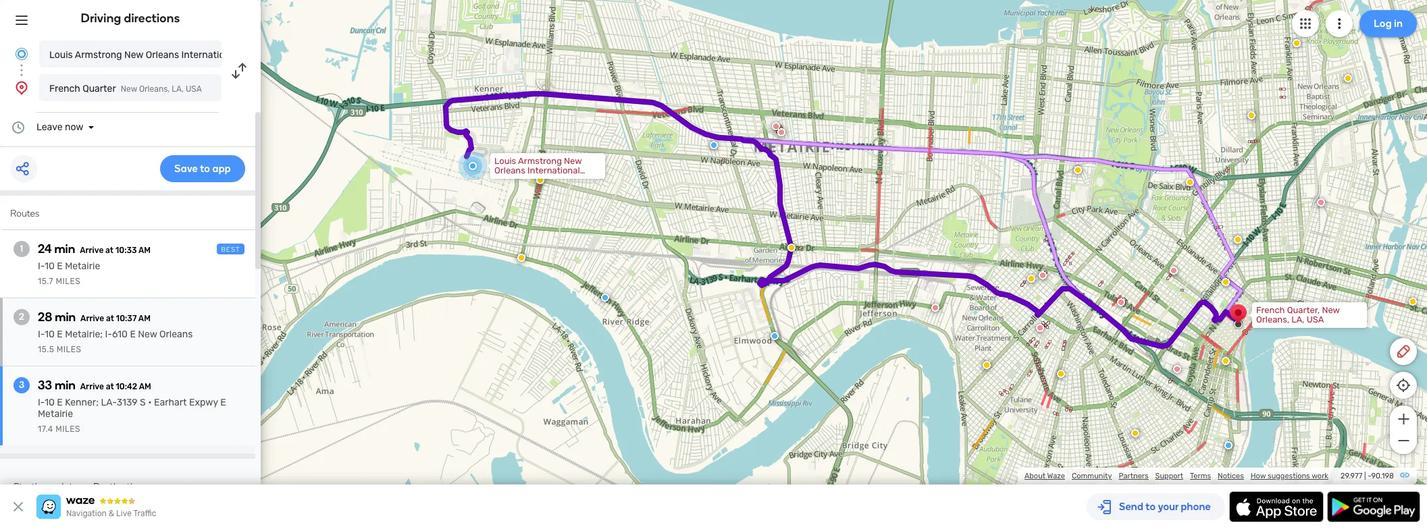 Task type: describe. For each thing, give the bounding box(es) containing it.
suggestions
[[1268, 472, 1310, 481]]

at for 24 min
[[105, 246, 113, 255]]

610
[[112, 329, 128, 340]]

i- for 28 min
[[38, 329, 45, 340]]

louis armstrong new orleans international airport
[[49, 49, 270, 61]]

miles inside i-10 e metairie 15.7 miles
[[56, 277, 81, 286]]

am for 24 min
[[138, 246, 151, 255]]

metairie;
[[65, 329, 103, 340]]

armstrong
[[75, 49, 122, 61]]

28
[[38, 310, 52, 325]]

24 min arrive at 10:33 am
[[38, 242, 151, 257]]

la, for quarter
[[172, 84, 184, 94]]

live
[[116, 509, 132, 519]]

how suggestions work link
[[1251, 472, 1328, 481]]

24
[[38, 242, 52, 257]]

e right expwy at left
[[220, 397, 226, 409]]

i- for 33 min
[[38, 397, 45, 409]]

french quarter new orleans, la, usa
[[49, 83, 202, 95]]

quarter,
[[1287, 305, 1320, 315]]

i-10 e kenner; la-3139 s • earhart expwy e metairie 17.4 miles
[[38, 397, 226, 434]]

traffic
[[133, 509, 156, 519]]

louis armstrong new orleans international airport button
[[39, 41, 270, 68]]

s
[[140, 397, 146, 409]]

at for 33 min
[[106, 382, 114, 392]]

navigation
[[66, 509, 107, 519]]

now
[[65, 122, 83, 133]]

location image
[[14, 80, 30, 96]]

destination
[[93, 482, 143, 493]]

10:33
[[115, 246, 137, 255]]

leave
[[36, 122, 62, 133]]

at for 28 min
[[106, 314, 114, 323]]

3
[[19, 380, 24, 391]]

metairie inside i-10 e metairie 15.7 miles
[[65, 261, 100, 272]]

33 min arrive at 10:42 am
[[38, 378, 151, 393]]

link image
[[1399, 470, 1410, 481]]

support
[[1155, 472, 1183, 481]]

15.5
[[38, 345, 54, 355]]

33
[[38, 378, 52, 393]]

29.977
[[1341, 472, 1362, 481]]

arrive for 33 min
[[80, 382, 104, 392]]

how
[[1251, 472, 1266, 481]]

waze
[[1047, 472, 1065, 481]]

new for armstrong
[[124, 49, 143, 61]]

la, for quarter,
[[1291, 315, 1304, 325]]

|
[[1364, 472, 1366, 481]]

zoom out image
[[1395, 433, 1412, 449]]

usa for quarter,
[[1307, 315, 1324, 325]]

current location image
[[14, 46, 30, 62]]

notices
[[1218, 472, 1244, 481]]

best
[[221, 246, 240, 254]]

usa for quarter
[[186, 84, 202, 94]]

routes
[[10, 208, 39, 219]]

min for 28 min
[[55, 310, 76, 325]]

miles inside "i-10 e metairie; i-610 e new orleans 15.5 miles"
[[57, 345, 81, 355]]

pencil image
[[1395, 344, 1411, 360]]

support link
[[1155, 472, 1183, 481]]

e right 610
[[130, 329, 136, 340]]

quarter
[[82, 83, 116, 95]]

10:37
[[116, 314, 137, 323]]

3139
[[117, 397, 138, 409]]

kenner;
[[65, 397, 99, 409]]

arrive for 24 min
[[80, 246, 104, 255]]

work
[[1312, 472, 1328, 481]]

2
[[19, 311, 24, 323]]

la-
[[101, 397, 117, 409]]

i-10 e metairie 15.7 miles
[[38, 261, 100, 286]]

directions
[[124, 11, 180, 26]]



Task type: vqa. For each thing, say whether or not it's contained in the screenshot.
1st 10 from the bottom of the page
yes



Task type: locate. For each thing, give the bounding box(es) containing it.
miles
[[56, 277, 81, 286], [57, 345, 81, 355], [56, 425, 80, 434]]

metairie inside i-10 e kenner; la-3139 s • earhart expwy e metairie 17.4 miles
[[38, 409, 73, 420]]

am up s
[[139, 382, 151, 392]]

1 vertical spatial at
[[106, 314, 114, 323]]

e for 28 min
[[57, 329, 63, 340]]

road closed image
[[772, 122, 780, 130], [1317, 199, 1325, 207], [1117, 299, 1125, 307], [1036, 324, 1044, 332], [1173, 365, 1181, 373]]

usa inside french quarter new orleans, la, usa
[[186, 84, 202, 94]]

1 vertical spatial metairie
[[38, 409, 73, 420]]

0 vertical spatial am
[[138, 246, 151, 255]]

1 horizontal spatial orleans,
[[1256, 315, 1289, 325]]

0 vertical spatial min
[[54, 242, 75, 257]]

0 horizontal spatial orleans,
[[139, 84, 170, 94]]

i-
[[38, 261, 45, 272], [38, 329, 45, 340], [105, 329, 112, 340], [38, 397, 45, 409]]

0 vertical spatial metairie
[[65, 261, 100, 272]]

1 vertical spatial usa
[[1307, 315, 1324, 325]]

0 vertical spatial usa
[[186, 84, 202, 94]]

17.4
[[38, 425, 53, 434]]

10 inside i-10 e metairie 15.7 miles
[[45, 261, 55, 272]]

am right 10:33
[[138, 246, 151, 255]]

90.198
[[1371, 472, 1394, 481]]

international
[[181, 49, 238, 61]]

new for quarter
[[121, 84, 137, 94]]

arrive inside 24 min arrive at 10:33 am
[[80, 246, 104, 255]]

10 inside "i-10 e metairie; i-610 e new orleans 15.5 miles"
[[45, 329, 55, 340]]

metairie up 17.4
[[38, 409, 73, 420]]

0 vertical spatial la,
[[172, 84, 184, 94]]

orleans, inside 'french quarter, new orleans, la, usa'
[[1256, 315, 1289, 325]]

e inside i-10 e metairie 15.7 miles
[[57, 261, 63, 272]]

&
[[109, 509, 114, 519]]

at
[[105, 246, 113, 255], [106, 314, 114, 323], [106, 382, 114, 392]]

orleans, for quarter,
[[1256, 315, 1289, 325]]

0 vertical spatial orleans,
[[139, 84, 170, 94]]

1 vertical spatial am
[[138, 314, 151, 323]]

partners
[[1119, 472, 1149, 481]]

min for 24 min
[[54, 242, 75, 257]]

orleans,
[[139, 84, 170, 94], [1256, 315, 1289, 325]]

i- down 28 min arrive at 10:37 am
[[105, 329, 112, 340]]

new inside 'french quarter, new orleans, la, usa'
[[1322, 305, 1340, 315]]

0 vertical spatial miles
[[56, 277, 81, 286]]

1 at from the top
[[105, 246, 113, 255]]

0 vertical spatial orleans
[[146, 49, 179, 61]]

e for 24 min
[[57, 261, 63, 272]]

airport
[[240, 49, 270, 61]]

french quarter, new orleans, la, usa
[[1256, 305, 1340, 325]]

10 for 28
[[45, 329, 55, 340]]

•
[[148, 397, 152, 409]]

2 vertical spatial min
[[55, 378, 76, 393]]

10 inside i-10 e kenner; la-3139 s • earhart expwy e metairie 17.4 miles
[[45, 397, 55, 409]]

community
[[1072, 472, 1112, 481]]

at left 10:33
[[105, 246, 113, 255]]

1 horizontal spatial french
[[1256, 305, 1285, 315]]

police image
[[710, 141, 718, 149], [601, 294, 609, 302], [771, 332, 779, 340], [1224, 442, 1233, 450]]

road closed image
[[777, 128, 785, 136], [1170, 267, 1178, 275], [1039, 271, 1047, 280], [931, 304, 939, 312]]

1 horizontal spatial la,
[[1291, 315, 1304, 325]]

e
[[57, 261, 63, 272], [57, 329, 63, 340], [130, 329, 136, 340], [57, 397, 63, 409], [220, 397, 226, 409]]

la, inside 'french quarter, new orleans, la, usa'
[[1291, 315, 1304, 325]]

new right quarter
[[121, 84, 137, 94]]

point
[[51, 482, 73, 493]]

earhart
[[154, 397, 187, 409]]

miles down metairie;
[[57, 345, 81, 355]]

10 for 33
[[45, 397, 55, 409]]

french for quarter
[[49, 83, 80, 95]]

0 vertical spatial 10
[[45, 261, 55, 272]]

la, inside french quarter new orleans, la, usa
[[172, 84, 184, 94]]

orleans, inside french quarter new orleans, la, usa
[[139, 84, 170, 94]]

arrive for 28 min
[[80, 314, 104, 323]]

new for quarter,
[[1322, 305, 1340, 315]]

2 at from the top
[[106, 314, 114, 323]]

miles right 17.4
[[56, 425, 80, 434]]

arrive up i-10 e metairie 15.7 miles
[[80, 246, 104, 255]]

louis
[[49, 49, 73, 61]]

usa inside 'french quarter, new orleans, la, usa'
[[1307, 315, 1324, 325]]

1 vertical spatial orleans,
[[1256, 315, 1289, 325]]

new right 610
[[138, 329, 157, 340]]

new right quarter,
[[1322, 305, 1340, 315]]

e left metairie;
[[57, 329, 63, 340]]

1 vertical spatial 10
[[45, 329, 55, 340]]

french down louis
[[49, 83, 80, 95]]

am inside the 33 min arrive at 10:42 am
[[139, 382, 151, 392]]

i- up 15.7
[[38, 261, 45, 272]]

partners link
[[1119, 472, 1149, 481]]

10 up 15.7
[[45, 261, 55, 272]]

miles inside i-10 e kenner; la-3139 s • earhart expwy e metairie 17.4 miles
[[56, 425, 80, 434]]

10 for 24
[[45, 261, 55, 272]]

0 vertical spatial french
[[49, 83, 80, 95]]

about
[[1024, 472, 1046, 481]]

about waze link
[[1024, 472, 1065, 481]]

10 down 33
[[45, 397, 55, 409]]

0 vertical spatial at
[[105, 246, 113, 255]]

at left 10:37
[[106, 314, 114, 323]]

am for 28 min
[[138, 314, 151, 323]]

at inside 24 min arrive at 10:33 am
[[105, 246, 113, 255]]

orleans, for quarter
[[139, 84, 170, 94]]

10 up 15.5 in the bottom left of the page
[[45, 329, 55, 340]]

metairie down 24 min arrive at 10:33 am
[[65, 261, 100, 272]]

0 horizontal spatial french
[[49, 83, 80, 95]]

orleans right 610
[[159, 329, 193, 340]]

at up la-
[[106, 382, 114, 392]]

driving
[[81, 11, 121, 26]]

i- inside i-10 e metairie 15.7 miles
[[38, 261, 45, 272]]

am
[[138, 246, 151, 255], [138, 314, 151, 323], [139, 382, 151, 392]]

2 vertical spatial 10
[[45, 397, 55, 409]]

i- inside i-10 e kenner; la-3139 s • earhart expwy e metairie 17.4 miles
[[38, 397, 45, 409]]

miles right 15.7
[[56, 277, 81, 286]]

2 vertical spatial am
[[139, 382, 151, 392]]

metairie
[[65, 261, 100, 272], [38, 409, 73, 420]]

new up french quarter new orleans, la, usa
[[124, 49, 143, 61]]

2 10 from the top
[[45, 329, 55, 340]]

french left quarter,
[[1256, 305, 1285, 315]]

french for quarter,
[[1256, 305, 1285, 315]]

2 vertical spatial arrive
[[80, 382, 104, 392]]

x image
[[10, 499, 26, 515]]

1 vertical spatial orleans
[[159, 329, 193, 340]]

i- for 24 min
[[38, 261, 45, 272]]

min for 33 min
[[55, 378, 76, 393]]

min right 33
[[55, 378, 76, 393]]

1
[[20, 243, 23, 255]]

1 vertical spatial miles
[[57, 345, 81, 355]]

e for 33 min
[[57, 397, 63, 409]]

min
[[54, 242, 75, 257], [55, 310, 76, 325], [55, 378, 76, 393]]

starting point
[[14, 482, 73, 493]]

notices link
[[1218, 472, 1244, 481]]

starting point button
[[14, 482, 73, 502]]

0 horizontal spatial usa
[[186, 84, 202, 94]]

1 10 from the top
[[45, 261, 55, 272]]

orleans down directions
[[146, 49, 179, 61]]

hazard image
[[1344, 74, 1352, 82], [1074, 166, 1082, 174], [787, 244, 796, 252], [517, 254, 525, 262], [1409, 298, 1417, 306]]

orleans
[[146, 49, 179, 61], [159, 329, 193, 340]]

3 10 from the top
[[45, 397, 55, 409]]

am right 10:37
[[138, 314, 151, 323]]

1 vertical spatial arrive
[[80, 314, 104, 323]]

about waze community partners support terms notices how suggestions work
[[1024, 472, 1328, 481]]

at inside 28 min arrive at 10:37 am
[[106, 314, 114, 323]]

28 min arrive at 10:37 am
[[38, 310, 151, 325]]

arrive
[[80, 246, 104, 255], [80, 314, 104, 323], [80, 382, 104, 392]]

10
[[45, 261, 55, 272], [45, 329, 55, 340], [45, 397, 55, 409]]

i-10 e metairie; i-610 e new orleans 15.5 miles
[[38, 329, 193, 355]]

e down 24 min arrive at 10:33 am
[[57, 261, 63, 272]]

am inside 28 min arrive at 10:37 am
[[138, 314, 151, 323]]

min right 24
[[54, 242, 75, 257]]

am for 33 min
[[139, 382, 151, 392]]

usa
[[186, 84, 202, 94], [1307, 315, 1324, 325]]

2 vertical spatial at
[[106, 382, 114, 392]]

hazard image
[[1247, 111, 1255, 120], [536, 176, 544, 184], [1186, 178, 1194, 186], [1234, 236, 1242, 244], [1027, 275, 1035, 283], [1222, 278, 1230, 286], [1222, 357, 1230, 365], [983, 361, 991, 369], [1057, 370, 1065, 378], [1131, 430, 1139, 438]]

navigation & live traffic
[[66, 509, 156, 519]]

-
[[1368, 472, 1371, 481]]

clock image
[[10, 120, 26, 136]]

new
[[124, 49, 143, 61], [121, 84, 137, 94], [1322, 305, 1340, 315], [138, 329, 157, 340]]

la,
[[172, 84, 184, 94], [1291, 315, 1304, 325]]

1 vertical spatial min
[[55, 310, 76, 325]]

15.7
[[38, 277, 53, 286]]

expwy
[[189, 397, 218, 409]]

driving directions
[[81, 11, 180, 26]]

terms
[[1190, 472, 1211, 481]]

zoom in image
[[1395, 411, 1412, 428]]

terms link
[[1190, 472, 1211, 481]]

0 vertical spatial arrive
[[80, 246, 104, 255]]

arrive up kenner;
[[80, 382, 104, 392]]

arrive inside the 33 min arrive at 10:42 am
[[80, 382, 104, 392]]

29.977 | -90.198
[[1341, 472, 1394, 481]]

french
[[49, 83, 80, 95], [1256, 305, 1285, 315]]

min right the 28
[[55, 310, 76, 325]]

destination button
[[93, 482, 143, 504]]

starting
[[14, 482, 48, 493]]

i- up 15.5 in the bottom left of the page
[[38, 329, 45, 340]]

e left kenner;
[[57, 397, 63, 409]]

orleans inside button
[[146, 49, 179, 61]]

arrive inside 28 min arrive at 10:37 am
[[80, 314, 104, 323]]

1 vertical spatial french
[[1256, 305, 1285, 315]]

community link
[[1072, 472, 1112, 481]]

new inside french quarter new orleans, la, usa
[[121, 84, 137, 94]]

arrive up metairie;
[[80, 314, 104, 323]]

new inside button
[[124, 49, 143, 61]]

at inside the 33 min arrive at 10:42 am
[[106, 382, 114, 392]]

am inside 24 min arrive at 10:33 am
[[138, 246, 151, 255]]

orleans inside "i-10 e metairie; i-610 e new orleans 15.5 miles"
[[159, 329, 193, 340]]

new inside "i-10 e metairie; i-610 e new orleans 15.5 miles"
[[138, 329, 157, 340]]

10:42
[[116, 382, 137, 392]]

1 vertical spatial la,
[[1291, 315, 1304, 325]]

2 vertical spatial miles
[[56, 425, 80, 434]]

3 at from the top
[[106, 382, 114, 392]]

leave now
[[36, 122, 83, 133]]

0 horizontal spatial la,
[[172, 84, 184, 94]]

1 horizontal spatial usa
[[1307, 315, 1324, 325]]

french inside 'french quarter, new orleans, la, usa'
[[1256, 305, 1285, 315]]

i- down 33
[[38, 397, 45, 409]]



